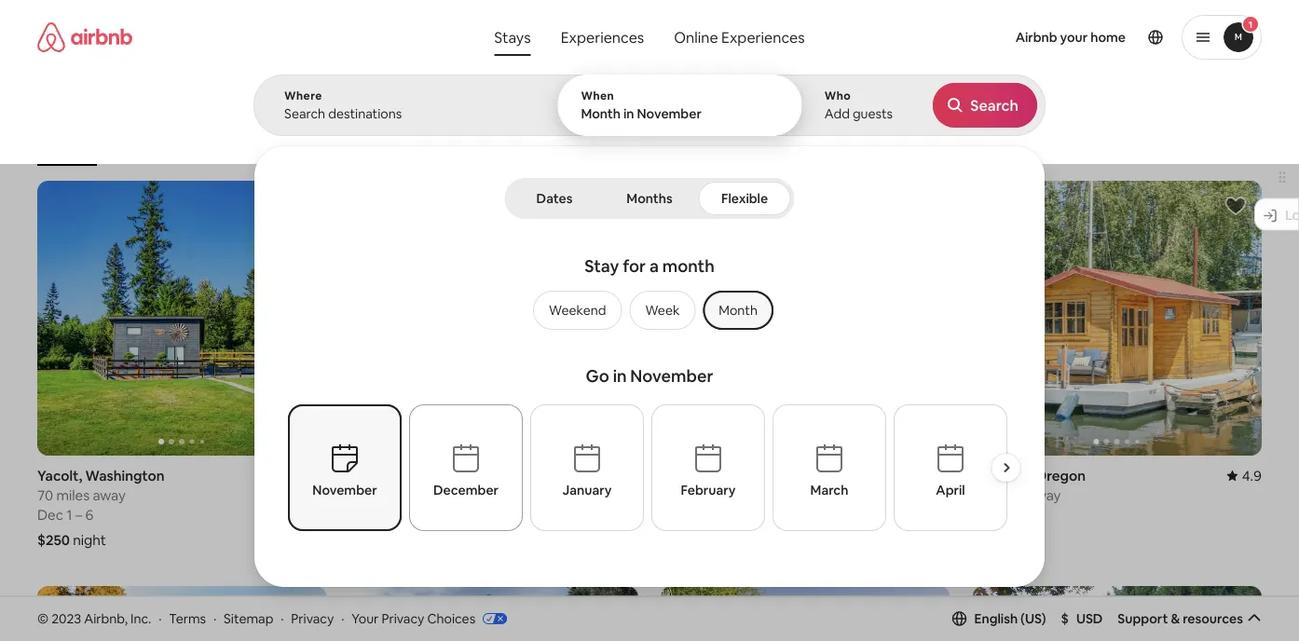 Task type: describe. For each thing, give the bounding box(es) containing it.
privacy inside "link"
[[382, 610, 424, 627]]

portland, oregon 50 miles away nov 15 – 20 $132
[[973, 466, 1086, 549]]

december
[[433, 482, 498, 499]]

airbnb your home link
[[1004, 18, 1137, 57]]

stays
[[494, 27, 531, 47]]

grid
[[252, 138, 273, 152]]

week
[[645, 302, 680, 319]]

online experiences
[[674, 27, 805, 47]]

airbnb,
[[84, 610, 128, 627]]

show
[[606, 528, 640, 545]]

november button
[[288, 404, 401, 531]]

&
[[1171, 610, 1180, 627]]

dates
[[536, 190, 573, 207]]

7
[[398, 506, 406, 524]]

2 experiences from the left
[[721, 27, 805, 47]]

off-the-grid
[[209, 138, 273, 152]]

profile element
[[836, 0, 1262, 75]]

airbnb
[[1016, 29, 1057, 46]]

stay for a month
[[585, 255, 715, 277]]

terms link
[[169, 610, 206, 627]]

away for yacolt,
[[93, 486, 126, 504]]

support
[[1118, 610, 1168, 627]]

© 2023 airbnb, inc. ·
[[37, 610, 162, 627]]

april
[[936, 482, 965, 499]]

yacolt,
[[37, 466, 82, 485]]

Where field
[[284, 105, 528, 122]]

portland,
[[973, 466, 1032, 485]]

your privacy choices
[[352, 610, 475, 627]]

night for 6
[[73, 531, 106, 549]]

add to wishlist: portland, oregon image
[[1225, 195, 1247, 217]]

tab list inside stays tab panel
[[508, 178, 791, 219]]

november inside button
[[312, 482, 377, 499]]

mansions
[[469, 138, 518, 152]]

go
[[586, 365, 609, 387]]

3 night from the left
[[692, 531, 725, 549]]

experiences button
[[546, 19, 659, 56]]

1 inside yacolt, washington 70 miles away dec 1 – 6 $250 night
[[66, 506, 72, 524]]

2
[[378, 506, 385, 524]]

off-
[[209, 138, 230, 152]]

months
[[627, 190, 673, 207]]

miles for 70
[[56, 486, 90, 504]]

yacolt, washington 70 miles away dec 1 – 6 $250 night
[[37, 466, 165, 549]]

the-
[[230, 138, 252, 152]]

support & resources
[[1118, 610, 1243, 627]]

home
[[1091, 29, 1126, 46]]

– for 6
[[75, 506, 82, 524]]

views
[[762, 138, 792, 152]]

miles for 56
[[680, 486, 713, 504]]

march button
[[772, 404, 886, 531]]

month
[[662, 255, 715, 277]]

show map
[[606, 528, 670, 545]]

56
[[661, 486, 677, 504]]

©
[[37, 610, 49, 627]]

your
[[1060, 29, 1088, 46]]

– for 20
[[1018, 506, 1025, 524]]

group containing off-the-grid
[[37, 93, 1000, 166]]

march
[[810, 482, 848, 499]]

in inside when month in november
[[623, 105, 634, 122]]

month inside group
[[719, 302, 758, 319]]

flexible
[[721, 190, 768, 207]]

oregon for bend, oregon
[[389, 466, 440, 485]]

$117 night
[[661, 531, 725, 549]]

$250
[[37, 531, 70, 549]]

a
[[650, 255, 659, 277]]

resources
[[1183, 610, 1243, 627]]

bend,
[[349, 466, 386, 485]]

night for 7
[[383, 531, 416, 549]]

months button
[[604, 182, 695, 215]]

4.95 out of 5 average rating image
[[595, 467, 638, 485]]

15
[[1001, 506, 1014, 524]]

miles for 50
[[992, 486, 1025, 504]]

4.9 out of 5 average rating image
[[1227, 466, 1262, 485]]

amazing
[[713, 138, 760, 152]]

group inside stay for a month group
[[526, 291, 773, 330]]

what can we help you find? tab list
[[479, 19, 659, 56]]

historical homes
[[912, 138, 1000, 152]]

support & resources button
[[1118, 610, 1262, 627]]

nov for 98
[[349, 506, 374, 524]]

january button
[[530, 404, 644, 531]]

map
[[643, 528, 670, 545]]

december button
[[409, 404, 522, 531]]

terms
[[169, 610, 206, 627]]

$
[[1061, 610, 1069, 627]]

february button
[[651, 404, 765, 531]]

show map button
[[588, 514, 711, 559]]

flexible button
[[699, 182, 791, 215]]

98
[[349, 486, 365, 504]]

1 vertical spatial november
[[630, 365, 713, 387]]

1 inside dropdown button
[[1249, 18, 1253, 30]]

1 privacy from the left
[[291, 610, 334, 627]]

$132
[[973, 531, 1003, 549]]

add
[[825, 105, 850, 122]]



Task type: vqa. For each thing, say whether or not it's contained in the screenshot.
what
no



Task type: locate. For each thing, give the bounding box(es) containing it.
1 horizontal spatial night
[[383, 531, 416, 549]]

november inside when month in november
[[637, 105, 702, 122]]

$117
[[661, 531, 689, 549]]

4 miles from the left
[[992, 486, 1025, 504]]

tab list
[[508, 178, 791, 219]]

month inside when month in november
[[581, 105, 621, 122]]

0 horizontal spatial night
[[73, 531, 106, 549]]

$ usd
[[1061, 610, 1103, 627]]

miles for 98
[[368, 486, 402, 504]]

· right inc.
[[159, 610, 162, 627]]

none search field containing stay for a month
[[253, 0, 1046, 587]]

2 horizontal spatial –
[[1018, 506, 1025, 524]]

historical
[[912, 138, 962, 152]]

who
[[825, 89, 851, 103]]

who add guests
[[825, 89, 893, 122]]

–
[[75, 506, 82, 524], [388, 506, 395, 524], [1018, 506, 1025, 524]]

– inside yacolt, washington 70 miles away dec 1 – 6 $250 night
[[75, 506, 82, 524]]

month right 'week'
[[719, 302, 758, 319]]

1 experiences from the left
[[561, 27, 644, 47]]

privacy
[[291, 610, 334, 627], [382, 610, 424, 627]]

oregon inside rhododendron, oregon 56 miles away
[[766, 466, 817, 485]]

0 horizontal spatial –
[[75, 506, 82, 524]]

miles down rhododendron,
[[680, 486, 713, 504]]

month down when
[[581, 105, 621, 122]]

experiences inside 'button'
[[561, 27, 644, 47]]

miles inside rhododendron, oregon 56 miles away
[[680, 486, 713, 504]]

0 horizontal spatial nov
[[349, 506, 374, 524]]

april button
[[893, 404, 1007, 531]]

– right 15
[[1018, 506, 1025, 524]]

sitemap link
[[224, 610, 273, 627]]

january
[[562, 482, 611, 499]]

2 nov from the left
[[973, 506, 998, 524]]

2 miles from the left
[[368, 486, 402, 504]]

3 away from the left
[[716, 486, 749, 504]]

in inside group
[[613, 365, 627, 387]]

– inside bend, oregon 98 miles away nov 2 – 7 $148 night
[[388, 506, 395, 524]]

where
[[284, 89, 322, 103]]

add to wishlist: bend, oregon image
[[601, 195, 623, 217]]

oregon
[[389, 466, 440, 485], [766, 466, 817, 485], [1035, 466, 1086, 485]]

1 horizontal spatial privacy
[[382, 610, 424, 627]]

2 horizontal spatial night
[[692, 531, 725, 549]]

february
[[680, 482, 735, 499]]

oregon for portland, oregon
[[1035, 466, 1086, 485]]

2023
[[51, 610, 81, 627]]

choices
[[427, 610, 475, 627]]

skiing
[[313, 138, 345, 152]]

omg!
[[642, 138, 672, 152]]

oregon up 7
[[389, 466, 440, 485]]

stays tab panel
[[253, 75, 1046, 587]]

4.94 out of 5 average rating image
[[907, 466, 950, 485]]

oregon right rhododendron,
[[766, 466, 817, 485]]

50
[[973, 486, 989, 504]]

(us)
[[1021, 610, 1046, 627]]

night
[[73, 531, 106, 549], [383, 531, 416, 549], [692, 531, 725, 549]]

privacy link
[[291, 610, 334, 627]]

november
[[637, 105, 702, 122], [630, 365, 713, 387], [312, 482, 377, 499]]

stay for a month group
[[347, 248, 952, 358]]

miles down yacolt,
[[56, 486, 90, 504]]

dates button
[[508, 182, 601, 215]]

usd
[[1076, 610, 1103, 627]]

1 vertical spatial 1
[[66, 506, 72, 524]]

4 · from the left
[[341, 610, 344, 627]]

when
[[581, 89, 614, 103]]

night down 7
[[383, 531, 416, 549]]

3 miles from the left
[[680, 486, 713, 504]]

2 night from the left
[[383, 531, 416, 549]]

6
[[85, 506, 93, 524]]

night inside yacolt, washington 70 miles away dec 1 – 6 $250 night
[[73, 531, 106, 549]]

0 horizontal spatial 1
[[66, 506, 72, 524]]

for
[[623, 255, 646, 277]]

4 away from the left
[[1028, 486, 1061, 504]]

1 nov from the left
[[349, 506, 374, 524]]

miles up 15
[[992, 486, 1025, 504]]

inc.
[[130, 610, 151, 627]]

group
[[37, 93, 1000, 166], [37, 181, 327, 456], [349, 181, 638, 456], [661, 181, 950, 456], [973, 181, 1262, 456], [526, 291, 773, 330], [37, 586, 327, 641], [349, 586, 638, 641], [661, 586, 950, 641], [973, 586, 1262, 641]]

– left 6
[[75, 506, 82, 524]]

· left add to wishlist: eugene, oregon "image"
[[281, 610, 284, 627]]

washington
[[85, 466, 165, 485]]

sitemap
[[224, 610, 273, 627]]

away up 7
[[405, 486, 438, 504]]

in
[[623, 105, 634, 122], [613, 365, 627, 387]]

2 oregon from the left
[[766, 466, 817, 485]]

away inside bend, oregon 98 miles away nov 2 – 7 $148 night
[[405, 486, 438, 504]]

add to wishlist: vancouver, washington image
[[1225, 600, 1247, 623]]

your privacy choices link
[[352, 610, 507, 628]]

3 – from the left
[[1018, 506, 1025, 524]]

1 oregon from the left
[[389, 466, 440, 485]]

experiences right online
[[721, 27, 805, 47]]

miles up 2
[[368, 486, 402, 504]]

1 night from the left
[[73, 531, 106, 549]]

away for portland,
[[1028, 486, 1061, 504]]

1 button
[[1182, 15, 1262, 60]]

1 miles from the left
[[56, 486, 90, 504]]

away inside yacolt, washington 70 miles away dec 1 – 6 $250 night
[[93, 486, 126, 504]]

away down washington
[[93, 486, 126, 504]]

online experiences link
[[659, 19, 820, 56]]

add to wishlist: chinook, washington image
[[601, 600, 623, 623]]

rhododendron, oregon 56 miles away
[[661, 466, 817, 504]]

homes
[[965, 138, 1000, 152]]

airbnb your home
[[1016, 29, 1126, 46]]

2 vertical spatial november
[[312, 482, 377, 499]]

oregon inside "portland, oregon 50 miles away nov 15 – 20 $132"
[[1035, 466, 1086, 485]]

night right "$117"
[[692, 531, 725, 549]]

0 horizontal spatial month
[[581, 105, 621, 122]]

$148
[[349, 531, 380, 549]]

nov
[[349, 506, 374, 524], [973, 506, 998, 524]]

miles inside bend, oregon 98 miles away nov 2 – 7 $148 night
[[368, 486, 402, 504]]

your
[[352, 610, 379, 627]]

· right terms
[[213, 610, 216, 627]]

0 vertical spatial in
[[623, 105, 634, 122]]

nov inside "portland, oregon 50 miles away nov 15 – 20 $132"
[[973, 506, 998, 524]]

2 · from the left
[[213, 610, 216, 627]]

english (us)
[[974, 610, 1046, 627]]

1 – from the left
[[75, 506, 82, 524]]

privacy left your
[[291, 610, 334, 627]]

0 horizontal spatial privacy
[[291, 610, 334, 627]]

rhododendron,
[[661, 466, 763, 485]]

guests
[[853, 105, 893, 122]]

0 horizontal spatial experiences
[[561, 27, 644, 47]]

1 horizontal spatial 1
[[1249, 18, 1253, 30]]

– for 7
[[388, 506, 395, 524]]

0 horizontal spatial oregon
[[389, 466, 440, 485]]

2 privacy from the left
[[382, 610, 424, 627]]

dec
[[37, 506, 63, 524]]

1 horizontal spatial –
[[388, 506, 395, 524]]

miles inside yacolt, washington 70 miles away dec 1 – 6 $250 night
[[56, 486, 90, 504]]

cabins
[[557, 138, 593, 152]]

weekend
[[549, 302, 606, 319]]

oregon up 20
[[1035, 466, 1086, 485]]

away down rhododendron,
[[716, 486, 749, 504]]

nov inside bend, oregon 98 miles away nov 2 – 7 $148 night
[[349, 506, 374, 524]]

2 away from the left
[[405, 486, 438, 504]]

3 · from the left
[[281, 610, 284, 627]]

away up 20
[[1028, 486, 1061, 504]]

amazing views
[[713, 138, 792, 152]]

add to wishlist: portland, oregon image
[[913, 600, 935, 623]]

in down experiences 'button'
[[623, 105, 634, 122]]

– left 7
[[388, 506, 395, 524]]

1 horizontal spatial oregon
[[766, 466, 817, 485]]

month
[[581, 105, 621, 122], [719, 302, 758, 319]]

bend, oregon 98 miles away nov 2 – 7 $148 night
[[349, 466, 440, 549]]

2 – from the left
[[388, 506, 395, 524]]

1 horizontal spatial month
[[719, 302, 758, 319]]

0 vertical spatial 1
[[1249, 18, 1253, 30]]

stay
[[585, 255, 619, 277]]

english
[[974, 610, 1018, 627]]

1 · from the left
[[159, 610, 162, 627]]

·
[[159, 610, 162, 627], [213, 610, 216, 627], [281, 610, 284, 627], [341, 610, 344, 627]]

beach
[[395, 138, 427, 152]]

add to wishlist: eugene, oregon image
[[289, 600, 312, 623]]

away for rhododendron,
[[716, 486, 749, 504]]

in right 'go'
[[613, 365, 627, 387]]

70
[[37, 486, 53, 504]]

1 vertical spatial in
[[613, 365, 627, 387]]

miles inside "portland, oregon 50 miles away nov 15 – 20 $132"
[[992, 486, 1025, 504]]

away inside "portland, oregon 50 miles away nov 15 – 20 $132"
[[1028, 486, 1061, 504]]

online
[[674, 27, 718, 47]]

group containing weekend
[[526, 291, 773, 330]]

night down 6
[[73, 531, 106, 549]]

oregon for rhododendron, oregon
[[766, 466, 817, 485]]

experiences up when
[[561, 27, 644, 47]]

nov left 2
[[349, 506, 374, 524]]

None search field
[[253, 0, 1046, 587]]

1 away from the left
[[93, 486, 126, 504]]

· left your
[[341, 610, 344, 627]]

night inside bend, oregon 98 miles away nov 2 – 7 $148 night
[[383, 531, 416, 549]]

nov down '50' on the right bottom of the page
[[973, 506, 998, 524]]

when month in november
[[581, 89, 702, 122]]

3 oregon from the left
[[1035, 466, 1086, 485]]

away inside rhododendron, oregon 56 miles away
[[716, 486, 749, 504]]

oregon inside bend, oregon 98 miles away nov 2 – 7 $148 night
[[389, 466, 440, 485]]

privacy right your
[[382, 610, 424, 627]]

– inside "portland, oregon 50 miles away nov 15 – 20 $132"
[[1018, 506, 1025, 524]]

nov for 50
[[973, 506, 998, 524]]

2 horizontal spatial oregon
[[1035, 466, 1086, 485]]

terms · sitemap · privacy ·
[[169, 610, 344, 627]]

0 vertical spatial november
[[637, 105, 702, 122]]

tab list containing dates
[[508, 178, 791, 219]]

1 vertical spatial month
[[719, 302, 758, 319]]

away for bend,
[[405, 486, 438, 504]]

0 vertical spatial month
[[581, 105, 621, 122]]

4.9
[[1242, 466, 1262, 485]]

1 horizontal spatial nov
[[973, 506, 998, 524]]

1 horizontal spatial experiences
[[721, 27, 805, 47]]

go in november group
[[288, 358, 1028, 563]]



